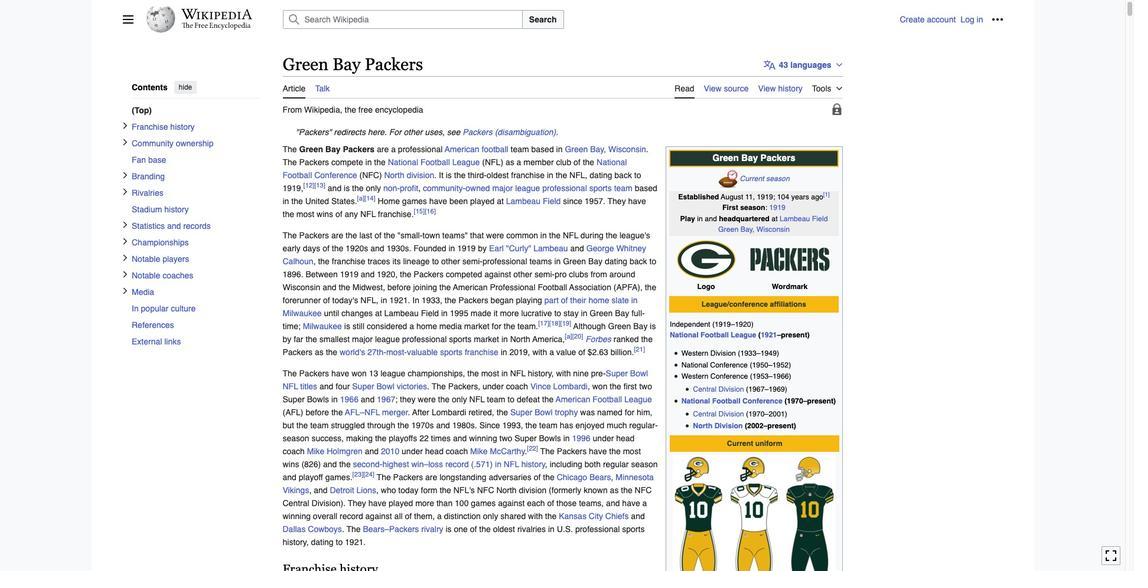 Task type: describe. For each thing, give the bounding box(es) containing it.
before inside , the franchise traces its lineage to other semi-professional teams in green bay dating back to 1896. between 1919 and 1920, the packers competed against other semi-pro clubs from around wisconsin and the midwest, before joining the american professional football association (apfa), the forerunner of today's nfl, in 1921. in 1933, the packers began playing
[[388, 283, 411, 292]]

north division link
[[693, 422, 743, 431]]

vince lombardi link
[[531, 382, 588, 391]]

green bay packers main content
[[278, 53, 1003, 572]]

were inside 1966 and 1967 ; they were the only nfl team to defeat the american football league (afl) before the afl–nfl merger . after lombardi retired, the super bowl trophy
[[418, 395, 436, 404]]

mike mccarthy link
[[470, 447, 525, 456]]

and inside the kansas city chiefs and dallas cowboys . the bears–packers rivalry
[[631, 512, 645, 521]]

in up the club
[[556, 145, 563, 154]]

0 horizontal spatial [a] link
[[357, 194, 365, 203]]

, for , including both regular season and playoff games.
[[546, 460, 548, 469]]

to inside 1966 and 1967 ; they were the only nfl team to defeat the american football league (afl) before the afl–nfl merger . after lombardi retired, the super bowl trophy
[[508, 395, 515, 404]]

under inside mike holmgren and 2010 under head coach mike mccarthy . [22]
[[402, 447, 423, 456]]

packers up made
[[459, 296, 488, 305]]

(disambiguation)
[[495, 127, 556, 137]]

and inside [12] [13] and is the only non-profit , community-owned major league professional sports team
[[328, 184, 342, 193]]

of inside the is one of the oldest rivalries in u.s. professional sports history, dating to 1921.
[[470, 525, 477, 534]]

27th-
[[367, 348, 386, 357]]

read link
[[675, 77, 695, 98]]

division up north division link
[[719, 411, 744, 419]]

:
[[765, 204, 768, 212]]

longstanding
[[440, 473, 487, 482]]

0 vertical spatial bowl
[[630, 369, 648, 378]]

in inside personal tools navigation
[[977, 15, 983, 24]]

bay up "compete"
[[325, 145, 341, 154]]

language progressive image
[[764, 59, 776, 71]]

and inside , including both regular season and playoff games.
[[283, 473, 297, 482]]

united
[[305, 197, 329, 206]]

against inside , the franchise traces its lineage to other semi-professional teams in green bay dating back to 1896. between 1919 and 1920, the packers competed against other semi-pro clubs from around wisconsin and the midwest, before joining the american professional football association (apfa), the forerunner of today's nfl, in 1921. in 1933, the packers began playing
[[485, 270, 511, 279]]

bay, inside first season : 1919 play in and headquartered at lambeau field green bay, wisconsin
[[741, 226, 755, 234]]

playing
[[516, 296, 542, 305]]

green up article link
[[283, 55, 329, 74]]

lambeau inside until changes at lambeau field in 1995 made it more lucrative to stay in green bay full- time;
[[384, 309, 419, 318]]

league's
[[620, 231, 650, 240]]

by inside although green bay is by far the smallest major league professional sports market in north america,
[[283, 335, 291, 344]]

oldest inside the is one of the oldest rivalries in u.s. professional sports history, dating to 1921.
[[493, 525, 515, 534]]

teams"
[[442, 231, 468, 240]]

major inside although green bay is by far the smallest major league professional sports market in north america,
[[352, 335, 373, 344]]

page semi-protected image
[[831, 103, 843, 115]]

x small image for rivalries
[[121, 188, 128, 195]]

sports inside although green bay is by far the smallest major league professional sports market in north america,
[[449, 335, 472, 344]]

after
[[412, 408, 430, 417]]

won inside , won the first two super bowls in
[[592, 382, 608, 391]]

for
[[389, 127, 402, 137]]

championships,
[[408, 369, 465, 378]]

1 horizontal spatial [a] link
[[565, 333, 572, 341]]

the inside ". the packers compete in the"
[[374, 158, 386, 167]]

green bay packers wordmark image
[[750, 248, 830, 272]]

of right days
[[323, 244, 330, 253]]

0 horizontal spatial in
[[131, 304, 138, 313]]

in inside , won the first two super bowls in
[[331, 395, 338, 404]]

0 vertical spatial record
[[445, 460, 469, 469]]

1957.
[[585, 197, 605, 206]]

x small image for community ownership
[[121, 138, 128, 146]]

x small image for franchise history
[[121, 122, 128, 129]]

1 nfc from the left
[[477, 486, 494, 495]]

in down mike mccarthy link
[[495, 460, 502, 469]]

central inside , who today form the nfl's nfc north division (formerly known as the nfc central division). they have played more than 100 games against each of those teams, and have a winning overall record against all of them, a distinction only shared with the
[[283, 499, 309, 508]]

(formerly
[[549, 486, 582, 495]]

here.
[[368, 127, 387, 137]]

1930s.
[[387, 244, 411, 253]]

0 horizontal spatial bowl
[[377, 382, 395, 391]]

coach inside under head coach
[[283, 447, 305, 456]]

community ownership
[[131, 138, 213, 148]]

back inside . it is the third-oldest franchise in the nfl, dating back to 1919,
[[615, 171, 632, 180]]

1 vertical spatial lambeau field link
[[780, 215, 828, 223]]

have down lions
[[369, 499, 386, 508]]

bowls inside was named for him, but the team struggled through the 1970s and 1980s. since 1993, the team has enjoyed much regular- season success, making the playoffs 22 times and winning two super bowls in
[[539, 434, 561, 443]]

and up division).
[[314, 486, 328, 495]]

north inside western division (1933–1949) national conference (1950–1952) western conference (1953–1966) central division (1967–1969) national football conference (1970–present) central division (1970–2001) north division (2002–present)
[[693, 422, 713, 431]]

the down "packers"
[[283, 145, 297, 154]]

division down independent (1919–1920) national football league ( 1921 –present) at the bottom
[[711, 350, 736, 358]]

competed
[[446, 270, 482, 279]]

lambeau inside first season : 1919 play in and headquartered at lambeau field green bay, wisconsin
[[780, 215, 810, 223]]

is inside although green bay is by far the smallest major league professional sports market in north america,
[[650, 322, 656, 331]]

midwest,
[[353, 283, 385, 292]]

pre-
[[591, 369, 606, 378]]

in down teams"
[[449, 244, 455, 253]]

x small image for notable players
[[121, 254, 128, 261]]

season up 104
[[766, 175, 790, 183]]

forerunner
[[283, 296, 321, 305]]

calhoun
[[283, 257, 314, 266]]

only inside 1966 and 1967 ; they were the only nfl team to defeat the american football league (afl) before the afl–nfl merger . after lombardi retired, the super bowl trophy
[[452, 395, 467, 404]]

played inside , who today form the nfl's nfc north division (formerly known as the nfc central division). they have played more than 100 games against each of those teams, and have a winning overall record against all of them, a distinction only shared with the
[[389, 499, 413, 508]]

0 horizontal spatial league
[[452, 158, 480, 167]]

notable for notable players
[[131, 254, 160, 264]]

green up the club
[[565, 145, 588, 154]]

western division (1933–1949) national conference (1950–1952) western conference (1953–1966) central division (1967–1969) national football conference (1970–present) central division (1970–2001) north division (2002–present)
[[682, 350, 836, 431]]

1966 link
[[340, 395, 359, 404]]

football up it
[[421, 158, 450, 167]]

1 mike from the left
[[307, 447, 325, 456]]

records
[[183, 221, 211, 231]]

have inside the [a] [14] home games have been played at lambeau field
[[429, 197, 447, 206]]

have up chiefs
[[622, 499, 640, 508]]

winning inside was named for him, but the team struggled through the 1970s and 1980s. since 1993, the team has enjoyed much regular- season success, making the playoffs 22 times and winning two super bowls in
[[469, 434, 497, 443]]

for inside was named for him, but the team struggled through the 1970s and 1980s. since 1993, the team has enjoyed much regular- season success, making the playoffs 22 times and winning two super bowls in
[[625, 408, 635, 417]]

0 vertical spatial other
[[404, 127, 423, 137]]

in up earl "curly" lambeau and
[[540, 231, 547, 240]]

create account log in
[[900, 15, 983, 24]]

the inside the is one of the oldest rivalries in u.s. professional sports history, dating to 1921.
[[479, 525, 491, 534]]

the inside the packers have  the most wins (826) and the
[[540, 447, 555, 456]]

notable for notable coaches
[[131, 271, 160, 280]]

the inside [23] [24] the packers are longstanding adversaries of the chicago bears ,
[[543, 473, 555, 482]]

packers up encyclopedia
[[365, 55, 423, 74]]

and down 1980s.
[[453, 434, 467, 443]]

$2.63 billion.
[[588, 348, 634, 357]]

and up times
[[436, 421, 450, 430]]

minnesota
[[616, 473, 654, 482]]

1 western from the top
[[682, 350, 709, 358]]

play
[[680, 215, 695, 223]]

teams,
[[579, 499, 604, 508]]

(afl)
[[283, 408, 303, 417]]

division left (1967–1969)
[[719, 386, 744, 394]]

overall
[[313, 512, 337, 521]]

1 vertical spatial semi-
[[535, 270, 555, 279]]

coach inside mike holmgren and 2010 under head coach mike mccarthy . [22]
[[446, 447, 468, 456]]

and down during
[[570, 244, 584, 253]]

packers inside [23] [24] the packers are longstanding adversaries of the chicago bears ,
[[393, 473, 423, 482]]

"curly"
[[506, 244, 531, 253]]

lombardi inside the packers have won 13 league championships, the most in nfl history, with nine pre- super bowl nfl titles and four super bowl victories . the packers, under coach vince lombardi
[[553, 382, 588, 391]]

and inside mike holmgren and 2010 under head coach mike mccarthy . [22]
[[365, 447, 379, 456]]

in inside first season : 1919 play in and headquartered at lambeau field green bay, wisconsin
[[697, 215, 703, 223]]

home
[[378, 197, 400, 206]]

bay up current season
[[742, 153, 758, 164]]

culture
[[171, 304, 195, 313]]

george
[[587, 244, 614, 253]]

, inside [23] [24] the packers are longstanding adversaries of the chicago bears ,
[[611, 473, 613, 482]]

references link
[[131, 317, 259, 333]]

part
[[545, 296, 559, 305]]

stadium
[[131, 205, 162, 214]]

; for 1919
[[773, 193, 775, 201]]

field inside first season : 1919 play in and headquartered at lambeau field green bay, wisconsin
[[812, 215, 828, 223]]

(2002–present)
[[745, 422, 796, 431]]

each
[[527, 499, 545, 508]]

market inside although green bay is by far the smallest major league professional sports market in north america,
[[474, 335, 499, 344]]

nfl inside 1966 and 1967 ; they were the only nfl team to defeat the american football league (afl) before the afl–nfl merger . after lombardi retired, the super bowl trophy
[[469, 395, 485, 404]]

green bay packers logo image
[[677, 240, 736, 279]]

season inside first season : 1919 play in and headquartered at lambeau field green bay, wisconsin
[[740, 204, 765, 212]]

[14]
[[365, 194, 376, 203]]

in inside ". the packers compete in the"
[[365, 158, 372, 167]]

games.
[[325, 473, 352, 482]]

games inside , who today form the nfl's nfc north division (formerly known as the nfc central division). they have played more than 100 games against each of those teams, and have a winning overall record against all of them, a distinction only shared with the
[[471, 499, 496, 508]]

in inside world's 27th-most-valuable sports franchise in 2019, with a value of $2.63 billion. [21]
[[501, 348, 507, 357]]

green down "packers"
[[299, 145, 323, 154]]

super down 13
[[352, 382, 374, 391]]

the up nfl titles link
[[283, 369, 297, 378]]

league inside although green bay is by far the smallest major league professional sports market in north america,
[[375, 335, 400, 344]]

1 vertical spatial central
[[693, 411, 717, 419]]

league inside 1966 and 1967 ; they were the only nfl team to defeat the american football league (afl) before the afl–nfl merger . after lombardi retired, the super bowl trophy
[[625, 395, 652, 404]]

in right stay at the bottom of page
[[581, 309, 588, 318]]

packers up current season "link"
[[761, 153, 796, 164]]

bay up from wikipedia, the free encyclopedia
[[333, 55, 361, 74]]

wins inside since 1957. they have the most wins of any nfl franchise.
[[317, 210, 333, 219]]

lions
[[357, 486, 376, 495]]

1 horizontal spatial wisconsin
[[609, 145, 646, 154]]

a inside world's 27th-most-valuable sports franchise in 2019, with a value of $2.63 billion. [21]
[[550, 348, 554, 357]]

0 vertical spatial central
[[693, 386, 717, 394]]

profit
[[400, 184, 418, 193]]

in inside although green bay is by far the smallest major league professional sports market in north america,
[[502, 335, 508, 344]]

1 horizontal spatial green bay, wisconsin link
[[718, 226, 790, 234]]

before inside 1966 and 1967 ; they were the only nfl team to defeat the american football league (afl) before the afl–nfl merger . after lombardi retired, the super bowl trophy
[[306, 408, 329, 417]]

to inside until changes at lambeau field in 1995 made it more lucrative to stay in green bay full- time;
[[554, 309, 561, 318]]

x small image for championships
[[121, 238, 128, 245]]

regular
[[603, 460, 629, 469]]

stadium history link
[[131, 201, 259, 218]]

0 horizontal spatial green bay packers
[[283, 55, 423, 74]]

wins inside the packers have  the most wins (826) and the
[[283, 460, 299, 469]]

american football league link
[[556, 395, 652, 404]]

of right the club
[[574, 158, 581, 167]]

rivalry
[[421, 525, 443, 534]]

media
[[131, 287, 154, 297]]

of right each
[[547, 499, 554, 508]]

a left member
[[517, 158, 521, 167]]

non-profit link
[[383, 184, 418, 193]]

rivalries
[[517, 525, 546, 534]]

1 vertical spatial national football league link
[[670, 331, 756, 340]]

who
[[381, 486, 396, 495]]

market inside 'milwaukee is still considered a home media market for the team. [17] [18] [19]'
[[464, 322, 490, 331]]

in popular culture link
[[131, 300, 259, 317]]

1919 inside first season : 1919 play in and headquartered at lambeau field green bay, wisconsin
[[770, 204, 786, 212]]

2 vertical spatial other
[[514, 270, 532, 279]]

. inside 1966 and 1967 ; they were the only nfl team to defeat the american football league (afl) before the afl–nfl merger . after lombardi retired, the super bowl trophy
[[408, 408, 410, 417]]

green up the august 11,
[[713, 153, 739, 164]]

0 horizontal spatial semi-
[[462, 257, 483, 266]]

second-
[[353, 460, 382, 469]]

green inside although green bay is by far the smallest major league professional sports market in north america,
[[608, 322, 631, 331]]

at inside the [a] [14] home games have been played at lambeau field
[[497, 197, 504, 206]]

article
[[283, 84, 306, 93]]

packers up "joining"
[[414, 270, 444, 279]]

0 vertical spatial national football conference link
[[283, 158, 627, 180]]

central division link for (1970–2001)
[[693, 411, 744, 419]]

green inside , the franchise traces its lineage to other semi-professional teams in green bay dating back to 1896. between 1919 and 1920, the packers competed against other semi-pro clubs from around wisconsin and the midwest, before joining the american professional football association (apfa), the forerunner of today's nfl, in 1921. in 1933, the packers began playing
[[563, 257, 586, 266]]

of inside since 1957. they have the most wins of any nfl franchise.
[[336, 210, 342, 219]]

the inside although green bay is by far the smallest major league professional sports market in north america,
[[306, 335, 317, 344]]

football inside 1966 and 1967 ; they were the only nfl team to defeat the american football league (afl) before the afl–nfl merger . after lombardi retired, the super bowl trophy
[[593, 395, 622, 404]]

"packers" redirects here. for other uses, see packers (disambiguation) .
[[296, 127, 558, 137]]

detroit lions link
[[330, 486, 376, 495]]

log in link
[[961, 15, 983, 24]]

they inside since 1957. they have the most wins of any nfl franchise.
[[608, 197, 626, 206]]

rivalries
[[131, 188, 163, 198]]

of right all on the bottom of the page
[[405, 512, 412, 521]]

ownership
[[176, 138, 213, 148]]

the free encyclopedia image
[[182, 22, 251, 30]]

2 mike from the left
[[470, 447, 488, 456]]

[20]
[[572, 333, 583, 341]]

and up midwest,
[[361, 270, 375, 279]]

back inside , the franchise traces its lineage to other semi-professional teams in green bay dating back to 1896. between 1919 and 1920, the packers competed against other semi-pro clubs from around wisconsin and the midwest, before joining the american professional football association (apfa), the forerunner of today's nfl, in 1921. in 1933, the packers began playing
[[630, 257, 647, 266]]

nfl down the 2019,
[[510, 369, 526, 378]]

field inside until changes at lambeau field in 1995 made it more lucrative to stay in green bay full- time;
[[421, 309, 439, 318]]

during
[[581, 231, 604, 240]]

green bay packers element
[[283, 98, 843, 572]]

[a] for home
[[357, 194, 365, 203]]

[15] link
[[414, 207, 425, 216]]

the packers have  the most wins (826) and the
[[283, 447, 641, 469]]

only inside , who today form the nfl's nfc north division (formerly known as the nfc central division). they have played more than 100 games against each of those teams, and have a winning overall record against all of them, a distinction only shared with the
[[483, 512, 498, 521]]

football
[[482, 145, 508, 154]]

in down midwest,
[[381, 296, 387, 305]]

0 vertical spatial green bay, wisconsin link
[[565, 145, 646, 154]]

most-
[[386, 348, 407, 357]]

a down for
[[391, 145, 396, 154]]

detroit
[[330, 486, 354, 495]]

america,
[[533, 335, 565, 344]]

1 horizontal spatial national football conference link
[[682, 398, 783, 406]]

in inside . it is the third-oldest franchise in the nfl, dating back to 1919,
[[547, 171, 553, 180]]

lambeau up teams
[[534, 244, 568, 253]]

view history
[[758, 84, 803, 93]]

account
[[927, 15, 956, 24]]

1 vertical spatial against
[[498, 499, 525, 508]]

team down (disambiguation)
[[511, 145, 529, 154]]

1 vertical spatial other
[[441, 257, 460, 266]]

[12] link
[[303, 181, 314, 190]]

afl–nfl merger link
[[345, 408, 408, 417]]

merger
[[382, 408, 408, 417]]

bowls inside , won the first two super bowls in
[[307, 395, 329, 404]]

[23]
[[352, 471, 363, 479]]

bay inside although green bay is by far the smallest major league professional sports market in north america,
[[634, 322, 648, 331]]

named
[[597, 408, 623, 417]]

2 western from the top
[[682, 373, 709, 381]]

playoff
[[299, 473, 323, 482]]

franchise inside , the franchise traces its lineage to other semi-professional teams in green bay dating back to 1896. between 1919 and 1920, the packers competed against other semi-pro clubs from around wisconsin and the midwest, before joining the american professional football association (apfa), the forerunner of today's nfl, in 1921. in 1933, the packers began playing
[[332, 257, 365, 266]]

super bowl victories link
[[352, 382, 427, 391]]

franchise inside . it is the third-oldest franchise in the nfl, dating back to 1919,
[[511, 171, 545, 180]]

tools
[[812, 84, 832, 93]]

division up current uniform
[[715, 422, 743, 431]]

defeat
[[517, 395, 540, 404]]

national inside the national football conference
[[597, 158, 627, 167]]

and inside the packers have won 13 league championships, the most in nfl history, with nine pre- super bowl nfl titles and four super bowl victories . the packers, under coach vince lombardi
[[320, 382, 333, 391]]

1919 inside established august 11, 1919 ; 104 years ago [1]
[[757, 193, 773, 201]]

the down "championships,"
[[432, 382, 446, 391]]

, including both regular season and playoff games.
[[283, 460, 658, 482]]

him,
[[637, 408, 653, 417]]

2 nfc from the left
[[635, 486, 652, 495]]

dating inside . it is the third-oldest franchise in the nfl, dating back to 1919,
[[590, 171, 612, 180]]

. inside the kansas city chiefs and dallas cowboys . the bears–packers rivalry
[[342, 525, 344, 534]]

a down minnesota
[[643, 499, 647, 508]]

north division link
[[384, 171, 434, 180]]

1996
[[572, 434, 591, 443]]

in up 'milwaukee is still considered a home media market for the team. [17] [18] [19]' on the bottom of page
[[441, 309, 448, 318]]

[14] link
[[365, 194, 376, 203]]

personal tools navigation
[[900, 10, 1007, 29]]

and up championships at the left of page
[[167, 221, 181, 231]]

team down super bowl trophy link
[[539, 421, 558, 430]]

[17]
[[538, 320, 549, 328]]

professional down "packers" redirects here. for other uses, see packers (disambiguation) .
[[398, 145, 443, 154]]

season inside , including both regular season and playoff games.
[[631, 460, 658, 469]]

part of their home slate in milwaukee
[[283, 296, 638, 318]]

0 vertical spatial lambeau field link
[[506, 197, 561, 206]]

[a] for forbes
[[565, 333, 572, 341]]

x small image for media
[[121, 287, 128, 294]]

0 vertical spatial american
[[445, 145, 479, 154]]

league inside the packers have won 13 league championships, the most in nfl history, with nine pre- super bowl nfl titles and four super bowl victories . the packers, under coach vince lombardi
[[381, 369, 405, 378]]

major inside [12] [13] and is the only non-profit , community-owned major league professional sports team
[[492, 184, 513, 193]]



Task type: vqa. For each thing, say whether or not it's contained in the screenshot.
head inside under head coach
yes



Task type: locate. For each thing, give the bounding box(es) containing it.
1 horizontal spatial field
[[543, 197, 561, 206]]

1 horizontal spatial nfc
[[635, 486, 652, 495]]

1 horizontal spatial most
[[481, 369, 499, 378]]

under down enjoyed
[[593, 434, 614, 443]]

0 horizontal spatial nfl,
[[361, 296, 379, 305]]

, for , won the first two super bowls in
[[588, 382, 590, 391]]

franchise
[[511, 171, 545, 180], [332, 257, 365, 266], [465, 348, 499, 357]]

oldest down shared
[[493, 525, 515, 534]]

wins
[[317, 210, 333, 219], [283, 460, 299, 469]]

1 vertical spatial [a] link
[[565, 333, 572, 341]]

super up first
[[606, 369, 628, 378]]

2 horizontal spatial under
[[593, 434, 614, 443]]

0 horizontal spatial 1921.
[[345, 538, 366, 547]]

2 horizontal spatial franchise
[[511, 171, 545, 180]]

home inside part of their home slate in milwaukee
[[589, 296, 609, 305]]

they inside , who today form the nfl's nfc north division (formerly known as the nfc central division). they have played more than 100 games against each of those teams, and have a winning overall record against all of them, a distinction only shared with the
[[348, 499, 366, 508]]

2 vertical spatial franchise
[[465, 348, 499, 357]]

0 horizontal spatial based
[[531, 145, 554, 154]]

sports up 1957.
[[589, 184, 612, 193]]

wins down united
[[317, 210, 333, 219]]

0 horizontal spatial more
[[415, 499, 434, 508]]

milwaukee link
[[303, 322, 342, 331]]

against up shared
[[498, 499, 525, 508]]

wikipedia image
[[181, 9, 252, 19]]

have inside the packers have  the most wins (826) and the
[[589, 447, 607, 456]]

2 horizontal spatial wisconsin
[[757, 226, 790, 234]]

a inside 'milwaukee is still considered a home media market for the team. [17] [18] [19]'
[[410, 322, 414, 331]]

2 x small image from the top
[[121, 138, 128, 146]]

, down regular
[[611, 473, 613, 482]]

sports down chiefs
[[622, 525, 645, 534]]

lambeau up considered at left bottom
[[384, 309, 419, 318]]

1 horizontal spatial only
[[452, 395, 467, 404]]

the inside since 1957. they have the most wins of any nfl franchise.
[[283, 210, 294, 219]]

1 view from the left
[[704, 84, 722, 93]]

football up named
[[593, 395, 622, 404]]

1 horizontal spatial by
[[478, 244, 487, 253]]

0 horizontal spatial for
[[492, 322, 502, 331]]

to inside the is one of the oldest rivalries in u.s. professional sports history, dating to 1921.
[[336, 538, 343, 547]]

, for , the franchise traces its lineage to other semi-professional teams in green bay dating back to 1896. between 1919 and 1920, the packers competed against other semi-pro clubs from around wisconsin and the midwest, before joining the american professional football association (apfa), the forerunner of today's nfl, in 1921. in 1933, the packers began playing
[[314, 257, 316, 266]]

franchise down although green bay is by far the smallest major league professional sports market in north america, at the bottom of the page
[[465, 348, 499, 357]]

, down days
[[314, 257, 316, 266]]

holmgren
[[327, 447, 363, 456]]

, inside , who today form the nfl's nfc north division (formerly known as the nfc central division). they have played more than 100 games against each of those teams, and have a winning overall record against all of them, a distinction only shared with the
[[376, 486, 379, 495]]

1 central division link from the top
[[693, 386, 744, 394]]

1966
[[340, 395, 359, 404]]

games
[[402, 197, 427, 206], [471, 499, 496, 508]]

0 vertical spatial for
[[492, 322, 502, 331]]

football inside , the franchise traces its lineage to other semi-professional teams in green bay dating back to 1896. between 1919 and 1920, the packers competed against other semi-pro clubs from around wisconsin and the midwest, before joining the american professional football association (apfa), the forerunner of today's nfl, in 1921. in 1933, the packers began playing
[[538, 283, 567, 292]]

x small image
[[121, 188, 128, 195], [121, 221, 128, 228], [121, 238, 128, 245], [121, 254, 128, 261], [121, 287, 128, 294]]

national football conference
[[283, 158, 627, 180]]

american inside , the franchise traces its lineage to other semi-professional teams in green bay dating back to 1896. between 1919 and 1920, the packers competed against other semi-pro clubs from around wisconsin and the midwest, before joining the american professional football association (apfa), the forerunner of today's nfl, in 1921. in 1933, the packers began playing
[[453, 283, 488, 292]]

2 vertical spatial field
[[421, 309, 439, 318]]

; for 1967
[[395, 395, 398, 404]]

2 vertical spatial most
[[623, 447, 641, 456]]

2010 link
[[381, 447, 399, 456]]

major
[[492, 184, 513, 193], [352, 335, 373, 344]]

current up established august 11, 1919 ; 104 years ago [1] in the right of the page
[[740, 175, 764, 183]]

x small image for statistics and records
[[121, 221, 128, 228]]

note containing "packers" redirects here. for other uses, see
[[283, 126, 843, 139]]

0 vertical spatial national football league link
[[388, 158, 480, 167]]

1919 inside , the franchise traces its lineage to other semi-professional teams in green bay dating back to 1896. between 1919 and 1920, the packers competed against other semi-pro clubs from around wisconsin and the midwest, before joining the american professional football association (apfa), the forerunner of today's nfl, in 1921. in 1933, the packers began playing
[[340, 270, 359, 279]]

4 x small image from the top
[[121, 271, 128, 278]]

1 horizontal spatial history,
[[528, 369, 554, 378]]

of left any
[[336, 210, 342, 219]]

0 vertical spatial at
[[497, 197, 504, 206]]

, for , who today form the nfl's nfc north division (formerly known as the nfc central division). they have played more than 100 games against each of those teams, and have a winning overall record against all of them, a distinction only shared with the
[[376, 486, 379, 495]]

field down 1933,
[[421, 309, 439, 318]]

notable up media
[[131, 271, 160, 280]]

0 horizontal spatial winning
[[283, 512, 311, 521]]

0 vertical spatial notable
[[131, 254, 160, 264]]

they down detroit lions link
[[348, 499, 366, 508]]

cowboys
[[308, 525, 342, 534]]

days
[[303, 244, 320, 253]]

professional
[[490, 283, 536, 292]]

history inside franchise history link
[[170, 122, 194, 131]]

1 vertical spatial 1921.
[[345, 538, 366, 547]]

at down [12] [13] and is the only non-profit , community-owned major league professional sports team
[[497, 197, 504, 206]]

view for view history
[[758, 84, 776, 93]]

lombardi up 1980s.
[[432, 408, 466, 417]]

the inside 'milwaukee is still considered a home media market for the team. [17] [18] [19]'
[[504, 322, 515, 331]]

menu image
[[122, 14, 134, 25]]

division up profit
[[407, 171, 434, 180]]

as inside the ranked the packers as the
[[315, 348, 324, 357]]

most down world's 27th-most-valuable sports franchise in 2019, with a value of $2.63 billion. [21]
[[481, 369, 499, 378]]

history inside stadium history link
[[164, 205, 188, 214]]

x small image for notable coaches
[[121, 271, 128, 278]]

today's
[[332, 296, 358, 305]]

played
[[470, 197, 495, 206], [389, 499, 413, 508]]

history for stadium history
[[164, 205, 188, 214]]

2 vertical spatial bowl
[[535, 408, 553, 417]]

1 vertical spatial under
[[593, 434, 614, 443]]

1920,
[[377, 270, 398, 279]]

most up regular
[[623, 447, 641, 456]]

Search Wikipedia search field
[[283, 10, 523, 29]]

record inside , who today form the nfl's nfc north division (formerly known as the nfc central division). they have played more than 100 games against each of those teams, and have a winning overall record against all of them, a distinction only shared with the
[[340, 512, 363, 521]]

in up pro
[[554, 257, 561, 266]]

bowl down defeat
[[535, 408, 553, 417]]

national football league link up it
[[388, 158, 480, 167]]

coaches
[[162, 271, 193, 280]]

coach up defeat
[[506, 382, 528, 391]]

times
[[431, 434, 451, 443]]

bay up from
[[588, 257, 603, 266]]

[1] link
[[823, 191, 830, 198]]

, the franchise traces its lineage to other semi-professional teams in green bay dating back to 1896. between 1919 and 1920, the packers competed against other semi-pro clubs from around wisconsin and the midwest, before joining the american professional football association (apfa), the forerunner of today's nfl, in 1921. in 1933, the packers began playing
[[283, 257, 656, 305]]

1 horizontal spatial head
[[616, 434, 635, 443]]

nfl,
[[570, 171, 588, 180], [361, 296, 379, 305]]

view source
[[704, 84, 749, 93]]

field down ago
[[812, 215, 828, 223]]

1 horizontal spatial bowl
[[535, 408, 553, 417]]

other
[[404, 127, 423, 137], [441, 257, 460, 266], [514, 270, 532, 279]]

current for current season
[[740, 175, 764, 183]]

and inside 1966 and 1967 ; they were the only nfl team to defeat the american football league (afl) before the afl–nfl merger . after lombardi retired, the super bowl trophy
[[361, 395, 375, 404]]

for inside 'milwaukee is still considered a home media market for the team. [17] [18] [19]'
[[492, 322, 502, 331]]

2 x small image from the top
[[121, 221, 128, 228]]

have
[[429, 197, 447, 206], [628, 197, 646, 206], [331, 369, 349, 378], [589, 447, 607, 456], [369, 499, 386, 508], [622, 499, 640, 508]]

dallas cowboys link
[[283, 525, 342, 534]]

2010
[[381, 447, 399, 456]]

1 vertical spatial winning
[[283, 512, 311, 521]]

is inside . it is the third-oldest franchise in the nfl, dating back to 1919,
[[446, 171, 452, 180]]

(1967–1969)
[[746, 386, 788, 394]]

before
[[388, 283, 411, 292], [306, 408, 329, 417]]

"packers"
[[296, 127, 332, 137]]

0 horizontal spatial [a]
[[357, 194, 365, 203]]

packers (disambiguation) link
[[463, 127, 556, 137]]

by inside the packers are the last of the "small-town teams" that were common in the nfl during the league's early days of the 1920s and 1930s. founded in 1919 by
[[478, 244, 487, 253]]

0 vertical spatial league
[[515, 184, 540, 193]]

0 horizontal spatial record
[[340, 512, 363, 521]]

only inside [12] [13] and is the only non-profit , community-owned major league professional sports team
[[366, 184, 381, 193]]

two inside was named for him, but the team struggled through the 1970s and 1980s. since 1993, the team has enjoyed much regular- season success, making the playoffs 22 times and winning two super bowls in
[[500, 434, 512, 443]]

most
[[296, 210, 314, 219], [481, 369, 499, 378], [623, 447, 641, 456]]

kansas city chiefs and dallas cowboys . the bears–packers rivalry
[[283, 512, 645, 534]]

team up success,
[[310, 421, 329, 430]]

1921
[[761, 331, 777, 340]]

lambeau down 1919 link
[[780, 215, 810, 223]]

made
[[471, 309, 491, 318]]

winning up dallas
[[283, 512, 311, 521]]

5 x small image from the top
[[121, 287, 128, 294]]

teams
[[530, 257, 552, 266]]

x small image
[[121, 122, 128, 129], [121, 138, 128, 146], [121, 172, 128, 179], [121, 271, 128, 278]]

, who today form the nfl's nfc north division (formerly known as the nfc central division). they have played more than 100 games against each of those teams, and have a winning overall record against all of them, a distinction only shared with the
[[283, 486, 652, 521]]

league inside [12] [13] and is the only non-profit , community-owned major league professional sports team
[[515, 184, 540, 193]]

2 horizontal spatial field
[[812, 215, 828, 223]]

in inside based in the united states.
[[283, 197, 289, 206]]

is inside 'milwaukee is still considered a home media market for the team. [17] [18] [19]'
[[344, 322, 350, 331]]

other up professional
[[514, 270, 532, 279]]

1967 link
[[377, 395, 395, 404]]

history for view history
[[778, 84, 803, 93]]

the inside [12] [13] and is the only non-profit , community-owned major league professional sports team
[[352, 184, 364, 193]]

american football link
[[445, 145, 508, 154]]

compete
[[331, 158, 363, 167]]

2 horizontal spatial bowl
[[630, 369, 648, 378]]

packers inside the packers have  the most wins (826) and the
[[557, 447, 587, 456]]

1 horizontal spatial ;
[[773, 193, 775, 201]]

4 x small image from the top
[[121, 254, 128, 261]]

0 vertical spatial [a] link
[[357, 194, 365, 203]]

0 horizontal spatial they
[[348, 499, 366, 508]]

notable
[[131, 254, 160, 264], [131, 271, 160, 280]]

the inside ". the packers compete in the"
[[283, 158, 297, 167]]

languages
[[791, 60, 832, 70]]

by left earl
[[478, 244, 487, 253]]

two
[[639, 382, 652, 391], [500, 434, 512, 443]]

1 horizontal spatial won
[[592, 382, 608, 391]]

season inside was named for him, but the team struggled through the 1970s and 1980s. since 1993, the team has enjoyed much regular- season success, making the playoffs 22 times and winning two super bowls in
[[283, 434, 309, 443]]

conference inside the national football conference
[[314, 171, 357, 180]]

0 horizontal spatial division
[[407, 171, 434, 180]]

3 x small image from the top
[[121, 238, 128, 245]]

is inside [12] [13] and is the only non-profit , community-owned major league professional sports team
[[344, 184, 350, 193]]

under down playoffs
[[402, 447, 423, 456]]

(1970–present)
[[785, 398, 836, 406]]

from
[[283, 105, 302, 114]]

1 horizontal spatial before
[[388, 283, 411, 292]]

1 vertical spatial head
[[425, 447, 444, 456]]

current season link
[[740, 175, 790, 183]]

[22] link
[[527, 445, 538, 453]]

won inside the packers have won 13 league championships, the most in nfl history, with nine pre- super bowl nfl titles and four super bowl victories . the packers, under coach vince lombardi
[[352, 369, 367, 378]]

football up 1919, in the left of the page
[[283, 171, 312, 180]]

the inside the packers are the last of the "small-town teams" that were common in the nfl during the league's early days of the 1920s and 1930s. founded in 1919 by
[[283, 231, 297, 240]]

as right known
[[610, 486, 619, 495]]

and up second-
[[365, 447, 379, 456]]

(nfl)
[[482, 158, 503, 167]]

against up bears–packers
[[365, 512, 392, 521]]

1 horizontal spatial league
[[625, 395, 652, 404]]

1 vertical spatial they
[[348, 499, 366, 508]]

professional inside [12] [13] and is the only non-profit , community-owned major league professional sports team
[[542, 184, 587, 193]]

note
[[283, 126, 843, 139]]

[22]
[[527, 445, 538, 453]]

smallest
[[319, 335, 350, 344]]

x small image left notable coaches
[[121, 271, 128, 278]]

dating
[[590, 171, 612, 180], [605, 257, 628, 266], [311, 538, 334, 547]]

history up community ownership
[[170, 122, 194, 131]]

stadium history
[[131, 205, 188, 214]]

are for green
[[377, 145, 389, 154]]

sports up "championships,"
[[440, 348, 463, 357]]

and right "[13]" link
[[328, 184, 342, 193]]

american up trophy
[[556, 395, 590, 404]]

as inside , who today form the nfl's nfc north division (formerly known as the nfc central division). they have played more than 100 games against each of those teams, and have a winning overall record against all of them, a distinction only shared with the
[[610, 486, 619, 495]]

2 vertical spatial as
[[610, 486, 619, 495]]

13
[[369, 369, 378, 378]]

1919 down that at the left
[[457, 244, 476, 253]]

, inside , including both regular season and playoff games.
[[546, 460, 548, 469]]

1 horizontal spatial [a]
[[565, 333, 572, 341]]

town
[[423, 231, 440, 240]]

and up chiefs
[[606, 499, 620, 508]]

history inside view history link
[[778, 84, 803, 93]]

fullscreen image
[[1105, 551, 1117, 563]]

1933,
[[422, 296, 442, 305]]

1 horizontal spatial more
[[500, 309, 519, 318]]

2 vertical spatial dating
[[311, 538, 334, 547]]

packers up days
[[299, 231, 329, 240]]

view source link
[[704, 77, 749, 97]]

in inside the is one of the oldest rivalries in u.s. professional sports history, dating to 1921.
[[548, 525, 555, 534]]

1 horizontal spatial division
[[519, 486, 547, 495]]

0 vertical spatial most
[[296, 210, 314, 219]]

and up traces
[[371, 244, 384, 253]]

0 vertical spatial are
[[377, 145, 389, 154]]

, left who
[[376, 486, 379, 495]]

was named for him, but the team struggled through the 1970s and 1980s. since 1993, the team has enjoyed much regular- season success, making the playoffs 22 times and winning two super bowls in
[[283, 408, 658, 443]]

dating down cowboys
[[311, 538, 334, 547]]

franchise inside world's 27th-most-valuable sports franchise in 2019, with a value of $2.63 billion. [21]
[[465, 348, 499, 357]]

2 horizontal spatial other
[[514, 270, 532, 279]]

0 horizontal spatial green bay, wisconsin link
[[565, 145, 646, 154]]

1 vertical spatial green bay packers
[[713, 153, 796, 164]]

1 horizontal spatial 1921.
[[390, 296, 410, 305]]

0 vertical spatial semi-
[[462, 257, 483, 266]]

the inside [23] [24] the packers are longstanding adversaries of the chicago bears ,
[[377, 473, 391, 482]]

american down 'see'
[[445, 145, 479, 154]]

0 horizontal spatial only
[[366, 184, 381, 193]]

the inside , won the first two super bowls in
[[610, 382, 621, 391]]

nfl left titles
[[283, 382, 298, 391]]

franchise history
[[131, 122, 194, 131]]

2 vertical spatial central
[[283, 499, 309, 508]]

1 horizontal spatial mike
[[470, 447, 488, 456]]

1919 inside the packers are the last of the "small-town teams" that were common in the nfl during the league's early days of the 1920s and 1930s. founded in 1919 by
[[457, 244, 476, 253]]

based inside based in the united states.
[[635, 184, 657, 193]]

field inside the [a] [14] home games have been played at lambeau field
[[543, 197, 561, 206]]

for down it
[[492, 322, 502, 331]]

2 view from the left
[[758, 84, 776, 93]]

0 vertical spatial against
[[485, 270, 511, 279]]

log
[[961, 15, 975, 24]]

playoffs
[[389, 434, 417, 443]]

but
[[283, 421, 294, 430]]

1921. down 1920,
[[390, 296, 410, 305]]

1 x small image from the top
[[121, 122, 128, 129]]

1 horizontal spatial they
[[608, 197, 626, 206]]

1 vertical spatial division
[[519, 486, 547, 495]]

1 horizontal spatial nfl,
[[570, 171, 588, 180]]

more
[[500, 309, 519, 318], [415, 499, 434, 508]]

success,
[[312, 434, 344, 443]]

struggled
[[331, 421, 365, 430]]

[a] link down [19]
[[565, 333, 572, 341]]

; inside 1966 and 1967 ; they were the only nfl team to defeat the american football league (afl) before the afl–nfl merger . after lombardi retired, the super bowl trophy
[[395, 395, 398, 404]]

2 vertical spatial against
[[365, 512, 392, 521]]

home down association
[[589, 296, 609, 305]]

0 vertical spatial games
[[402, 197, 427, 206]]

1 horizontal spatial national football league link
[[670, 331, 756, 340]]

0 horizontal spatial lambeau field link
[[506, 197, 561, 206]]

major league professional sports team link
[[492, 184, 633, 193]]

history for franchise history
[[170, 122, 194, 131]]

wisconsin inside , the franchise traces its lineage to other semi-professional teams in green bay dating back to 1896. between 1919 and 1920, the packers competed against other semi-pro clubs from around wisconsin and the midwest, before joining the american professional football association (apfa), the forerunner of today's nfl, in 1921. in 1933, the packers began playing
[[283, 283, 320, 292]]

with inside , who today form the nfl's nfc north division (formerly known as the nfc central division). they have played more than 100 games against each of those teams, and have a winning overall record against all of them, a distinction only shared with the
[[528, 512, 543, 521]]

nfl up adversaries
[[504, 460, 519, 469]]

at inside until changes at lambeau field in 1995 made it more lucrative to stay in green bay full- time;
[[375, 309, 382, 318]]

3 x small image from the top
[[121, 172, 128, 179]]

a down than on the bottom
[[437, 512, 442, 521]]

in inside part of their home slate in milwaukee
[[631, 296, 638, 305]]

; left 104
[[773, 193, 775, 201]]

, inside [12] [13] and is the only non-profit , community-owned major league professional sports team
[[418, 184, 421, 193]]

for left the him,
[[625, 408, 635, 417]]

third-
[[468, 171, 487, 180]]

view for view source
[[704, 84, 722, 93]]

oldest down (nfl)
[[487, 171, 509, 180]]

2 notable from the top
[[131, 271, 160, 280]]

vikings
[[283, 486, 309, 495]]

create account link
[[900, 15, 956, 24]]

sports inside the is one of the oldest rivalries in u.s. professional sports history, dating to 1921.
[[622, 525, 645, 534]]

regular-
[[629, 421, 658, 430]]

note inside green bay packers main content
[[283, 126, 843, 139]]

packers inside note
[[463, 127, 493, 137]]

north inside although green bay is by far the smallest major league professional sports market in north america,
[[510, 335, 530, 344]]

and inside the packers have  the most wins (826) and the
[[323, 460, 337, 469]]

(nfc)
[[359, 171, 382, 180]]

0 vertical spatial ;
[[773, 193, 775, 201]]

have up four
[[331, 369, 349, 378]]

are left last
[[331, 231, 343, 240]]

1919 up midwest,
[[340, 270, 359, 279]]

hide
[[178, 83, 192, 91]]

in inside was named for him, but the team struggled through the 1970s and 1980s. since 1993, the team has enjoyed much regular- season success, making the playoffs 22 times and winning two super bowls in
[[563, 434, 570, 443]]

it
[[439, 171, 444, 180]]

0 vertical spatial were
[[486, 231, 504, 240]]

based up the league's
[[635, 184, 657, 193]]

1 vertical spatial market
[[474, 335, 499, 344]]

more inside until changes at lambeau field in 1995 made it more lucrative to stay in green bay full- time;
[[500, 309, 519, 318]]

2 horizontal spatial most
[[623, 447, 641, 456]]

(top)
[[131, 105, 152, 115]]

with inside world's 27th-most-valuable sports franchise in 2019, with a value of $2.63 billion. [21]
[[533, 348, 547, 357]]

green bay packers inside green bay packers element
[[713, 153, 796, 164]]

are for [24]
[[425, 473, 437, 482]]

football inside the national football conference
[[283, 171, 312, 180]]

played down owned
[[470, 197, 495, 206]]

[15] [16]
[[414, 207, 436, 216]]

. inside ". the packers compete in the"
[[646, 145, 649, 154]]

field
[[543, 197, 561, 206], [812, 215, 828, 223], [421, 309, 439, 318]]

1 vertical spatial only
[[452, 395, 467, 404]]

1 horizontal spatial view
[[758, 84, 776, 93]]

1 vertical spatial were
[[418, 395, 436, 404]]

nfl inside since 1957. they have the most wins of any nfl franchise.
[[360, 210, 376, 219]]

of right last
[[375, 231, 382, 240]]

green inside first season : 1919 play in and headquartered at lambeau field green bay, wisconsin
[[718, 226, 739, 234]]

1 vertical spatial dating
[[605, 257, 628, 266]]

packers up "compete"
[[343, 145, 375, 154]]

football inside independent (1919–1920) national football league ( 1921 –present)
[[701, 331, 729, 340]]

were
[[486, 231, 504, 240], [418, 395, 436, 404]]

0 horizontal spatial major
[[352, 335, 373, 344]]

current for current uniform
[[727, 440, 753, 448]]

0 vertical spatial bay,
[[590, 145, 606, 154]]

0 vertical spatial field
[[543, 197, 561, 206]]

0 horizontal spatial wins
[[283, 460, 299, 469]]

bowl up first
[[630, 369, 648, 378]]

the inside the packers have won 13 league championships, the most in nfl history, with nine pre- super bowl nfl titles and four super bowl victories . the packers, under coach vince lombardi
[[468, 369, 479, 378]]

history up statistics and records
[[164, 205, 188, 214]]

0 vertical spatial back
[[615, 171, 632, 180]]

played up all on the bottom of the page
[[389, 499, 413, 508]]

national football league link down (1919–1920)
[[670, 331, 756, 340]]

1 horizontal spatial as
[[506, 158, 514, 167]]

green bay, wisconsin link
[[565, 145, 646, 154], [718, 226, 790, 234]]

1 x small image from the top
[[121, 188, 128, 195]]

packers inside the packers are the last of the "small-town teams" that were common in the nfl during the league's early days of the 1920s and 1930s. founded in 1919 by
[[299, 231, 329, 240]]

their
[[570, 296, 586, 305]]

1 notable from the top
[[131, 254, 160, 264]]

0 vertical spatial nfl,
[[570, 171, 588, 180]]

franchise down member
[[511, 171, 545, 180]]

time;
[[283, 322, 301, 331]]

1 vertical spatial national football conference link
[[682, 398, 783, 406]]

bay, down headquartered at the top
[[741, 226, 755, 234]]

with down each
[[528, 512, 543, 521]]

1980s.
[[452, 421, 477, 430]]

1 vertical spatial oldest
[[493, 525, 515, 534]]

, for , and detroit lions
[[309, 486, 312, 495]]

oldest inside . it is the third-oldest franchise in the nfl, dating back to 1919,
[[487, 171, 509, 180]]

wisconsin inside first season : 1919 play in and headquartered at lambeau field green bay, wisconsin
[[757, 226, 790, 234]]

head down 'much'
[[616, 434, 635, 443]]

most inside the packers have  the most wins (826) and the
[[623, 447, 641, 456]]

;
[[773, 193, 775, 201], [395, 395, 398, 404]]

0 vertical spatial before
[[388, 283, 411, 292]]

Search search field
[[269, 10, 900, 29]]

most inside the packers have won 13 league championships, the most in nfl history, with nine pre- super bowl nfl titles and four super bowl victories . the packers, under coach vince lombardi
[[481, 369, 499, 378]]

1 vertical spatial franchise
[[332, 257, 365, 266]]

earl "curly" lambeau and
[[489, 244, 587, 253]]

1 horizontal spatial other
[[441, 257, 460, 266]]

central division link for (1967–1969)
[[693, 386, 744, 394]]

the up 1919, in the left of the page
[[283, 158, 297, 167]]

[a] inside [a] [20] forbes
[[565, 333, 572, 341]]

two inside , won the first two super bowls in
[[639, 382, 652, 391]]

history, up vince
[[528, 369, 554, 378]]

nfl, inside , the franchise traces its lineage to other semi-professional teams in green bay dating back to 1896. between 1919 and 1920, the packers competed against other semi-pro clubs from around wisconsin and the midwest, before joining the american professional football association (apfa), the forerunner of today's nfl, in 1921. in 1933, the packers began playing
[[361, 296, 379, 305]]

value
[[556, 348, 576, 357]]

nfc
[[477, 486, 494, 495], [635, 486, 652, 495]]

home left media
[[416, 322, 437, 331]]

1996 link
[[572, 434, 591, 443]]

0 horizontal spatial are
[[331, 231, 343, 240]]

as down 'smallest'
[[315, 348, 324, 357]]

as
[[506, 158, 514, 167], [315, 348, 324, 357], [610, 486, 619, 495]]

although green bay is by far the smallest major league professional sports market in north america,
[[283, 322, 656, 344]]

history down 43
[[778, 84, 803, 93]]

history, inside the packers have won 13 league championships, the most in nfl history, with nine pre- super bowl nfl titles and four super bowl victories . the packers, under coach vince lombardi
[[528, 369, 554, 378]]

x small image left franchise
[[121, 122, 128, 129]]

0 horizontal spatial head
[[425, 447, 444, 456]]

0 horizontal spatial coach
[[283, 447, 305, 456]]

1 vertical spatial [a]
[[565, 333, 572, 341]]

x small image for branding
[[121, 172, 128, 179]]

history inside green bay packers element
[[521, 460, 546, 469]]

football down (1919–1920)
[[701, 331, 729, 340]]

semi- up competed
[[462, 257, 483, 266]]

in inside the packers have won 13 league championships, the most in nfl history, with nine pre- super bowl nfl titles and four super bowl victories . the packers, under coach vince lombardi
[[502, 369, 508, 378]]

home inside 'milwaukee is still considered a home media market for the team. [17] [18] [19]'
[[416, 322, 437, 331]]

log in and more options image
[[992, 14, 1003, 25]]

0 vertical spatial only
[[366, 184, 381, 193]]

0 vertical spatial with
[[533, 348, 547, 357]]

x small image left branding
[[121, 172, 128, 179]]

22
[[420, 434, 429, 443]]

and down between
[[323, 283, 336, 292]]

of inside [23] [24] the packers are longstanding adversaries of the chicago bears ,
[[534, 473, 541, 482]]

2 central division link from the top
[[693, 411, 744, 419]]

1921. down bears–packers
[[345, 538, 366, 547]]

major down still
[[352, 335, 373, 344]]

head
[[616, 434, 635, 443], [425, 447, 444, 456]]

see
[[447, 127, 460, 137]]

most inside since 1957. they have the most wins of any nfl franchise.
[[296, 210, 314, 219]]

1 vertical spatial american
[[453, 283, 488, 292]]

1 vertical spatial record
[[340, 512, 363, 521]]

professional inside although green bay is by far the smallest major league professional sports market in north america,
[[402, 335, 447, 344]]

read
[[675, 84, 695, 93]]



